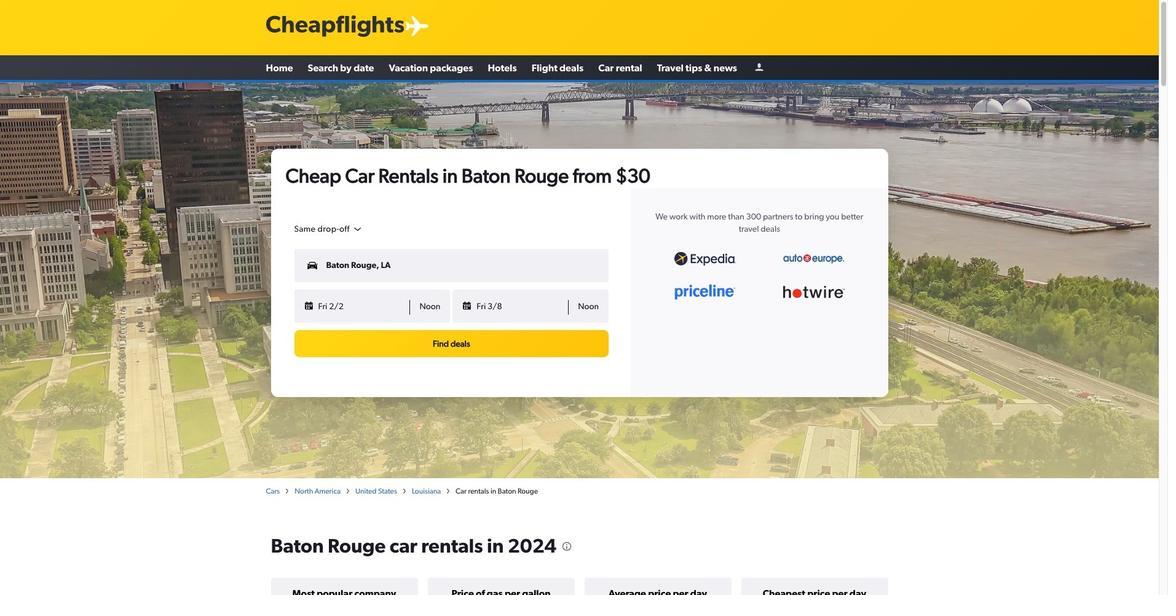Task type: locate. For each thing, give the bounding box(es) containing it.
baton rouge image
[[0, 82, 1159, 478]]

Car drop-off location Same drop-off field
[[294, 224, 363, 235]]

hotwire image
[[783, 286, 845, 298]]

priceline image
[[674, 284, 736, 300]]

None text field
[[294, 289, 609, 323]]

None text field
[[294, 249, 609, 282]]



Task type: describe. For each thing, give the bounding box(es) containing it.
autoeurope image
[[783, 254, 845, 264]]

expedia image
[[674, 252, 736, 266]]



Task type: vqa. For each thing, say whether or not it's contained in the screenshot.
AUTOEUROPE image
yes



